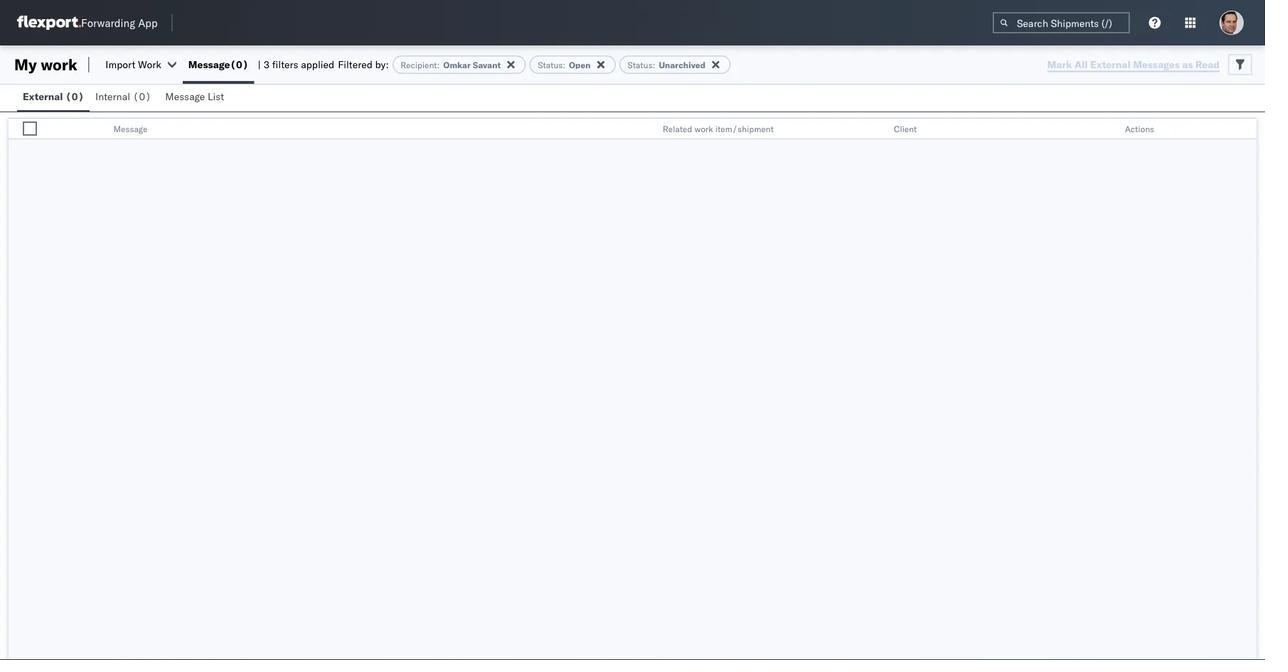 Task type: locate. For each thing, give the bounding box(es) containing it.
internal
[[95, 90, 130, 103]]

None checkbox
[[23, 122, 37, 136]]

filters
[[272, 58, 298, 71]]

2 horizontal spatial :
[[653, 59, 655, 70]]

client
[[894, 123, 917, 134]]

(0) inside button
[[65, 90, 84, 103]]

2 : from the left
[[563, 59, 565, 70]]

0 horizontal spatial :
[[437, 59, 440, 70]]

status left the open
[[538, 59, 563, 70]]

: for omkar savant
[[437, 59, 440, 70]]

1 horizontal spatial (0)
[[133, 90, 151, 103]]

(0) for external (0)
[[65, 90, 84, 103]]

resize handle column header for actions
[[1240, 119, 1257, 140]]

status : unarchived
[[628, 59, 706, 70]]

0 horizontal spatial (0)
[[65, 90, 84, 103]]

2 resize handle column header from the left
[[639, 119, 656, 140]]

message up list on the top of page
[[188, 58, 230, 71]]

1 horizontal spatial work
[[695, 123, 713, 134]]

0 horizontal spatial status
[[538, 59, 563, 70]]

3 resize handle column header from the left
[[870, 119, 887, 140]]

0 vertical spatial message
[[188, 58, 230, 71]]

1 vertical spatial message
[[165, 90, 205, 103]]

forwarding
[[81, 16, 135, 30]]

: left the open
[[563, 59, 565, 70]]

import work
[[106, 58, 161, 71]]

status for status : open
[[538, 59, 563, 70]]

message down the internal (0) button
[[113, 123, 148, 134]]

forwarding app link
[[17, 16, 158, 30]]

1 : from the left
[[437, 59, 440, 70]]

status left "unarchived"
[[628, 59, 653, 70]]

message left list on the top of page
[[165, 90, 205, 103]]

: left "unarchived"
[[653, 59, 655, 70]]

1 vertical spatial work
[[695, 123, 713, 134]]

resize handle column header for client
[[1101, 119, 1118, 140]]

message
[[188, 58, 230, 71], [165, 90, 205, 103], [113, 123, 148, 134]]

work right related
[[695, 123, 713, 134]]

message list
[[165, 90, 224, 103]]

: left omkar
[[437, 59, 440, 70]]

import work button
[[106, 58, 161, 71]]

(0)
[[230, 58, 249, 71], [65, 90, 84, 103], [133, 90, 151, 103]]

(0) right external
[[65, 90, 84, 103]]

external (0) button
[[17, 84, 90, 112]]

work
[[41, 55, 77, 74], [695, 123, 713, 134]]

resize handle column header
[[61, 119, 78, 140], [639, 119, 656, 140], [870, 119, 887, 140], [1101, 119, 1118, 140], [1240, 119, 1257, 140]]

2 status from the left
[[628, 59, 653, 70]]

work
[[138, 58, 161, 71]]

recipient
[[401, 59, 437, 70]]

2 horizontal spatial (0)
[[230, 58, 249, 71]]

5 resize handle column header from the left
[[1240, 119, 1257, 140]]

related
[[663, 123, 692, 134]]

status
[[538, 59, 563, 70], [628, 59, 653, 70]]

0 vertical spatial work
[[41, 55, 77, 74]]

3 : from the left
[[653, 59, 655, 70]]

message for (0)
[[188, 58, 230, 71]]

1 horizontal spatial status
[[628, 59, 653, 70]]

work for related
[[695, 123, 713, 134]]

| 3 filters applied filtered by:
[[258, 58, 389, 71]]

work for my
[[41, 55, 77, 74]]

(0) inside button
[[133, 90, 151, 103]]

my
[[14, 55, 37, 74]]

0 horizontal spatial work
[[41, 55, 77, 74]]

4 resize handle column header from the left
[[1101, 119, 1118, 140]]

:
[[437, 59, 440, 70], [563, 59, 565, 70], [653, 59, 655, 70]]

(0) right internal
[[133, 90, 151, 103]]

status : open
[[538, 59, 591, 70]]

internal (0)
[[95, 90, 151, 103]]

1 status from the left
[[538, 59, 563, 70]]

(0) for message (0)
[[230, 58, 249, 71]]

work up external (0)
[[41, 55, 77, 74]]

Search Shipments (/) text field
[[993, 12, 1130, 33]]

message inside button
[[165, 90, 205, 103]]

1 horizontal spatial :
[[563, 59, 565, 70]]

(0) left |
[[230, 58, 249, 71]]



Task type: vqa. For each thing, say whether or not it's contained in the screenshot.
Savant
yes



Task type: describe. For each thing, give the bounding box(es) containing it.
related work item/shipment
[[663, 123, 774, 134]]

: for unarchived
[[653, 59, 655, 70]]

omkar
[[443, 59, 471, 70]]

open
[[569, 59, 591, 70]]

forwarding app
[[81, 16, 158, 30]]

status for status : unarchived
[[628, 59, 653, 70]]

2 vertical spatial message
[[113, 123, 148, 134]]

import
[[106, 58, 135, 71]]

resize handle column header for message
[[639, 119, 656, 140]]

1 resize handle column header from the left
[[61, 119, 78, 140]]

by:
[[375, 58, 389, 71]]

external (0)
[[23, 90, 84, 103]]

: for open
[[563, 59, 565, 70]]

internal (0) button
[[90, 84, 160, 112]]

(0) for internal (0)
[[133, 90, 151, 103]]

actions
[[1125, 123, 1154, 134]]

flexport. image
[[17, 16, 81, 30]]

item/shipment
[[715, 123, 774, 134]]

app
[[138, 16, 158, 30]]

unarchived
[[659, 59, 706, 70]]

my work
[[14, 55, 77, 74]]

recipient : omkar savant
[[401, 59, 501, 70]]

|
[[258, 58, 261, 71]]

savant
[[473, 59, 501, 70]]

filtered
[[338, 58, 373, 71]]

list
[[208, 90, 224, 103]]

message for list
[[165, 90, 205, 103]]

resize handle column header for related work item/shipment
[[870, 119, 887, 140]]

message list button
[[160, 84, 233, 112]]

message (0)
[[188, 58, 249, 71]]

applied
[[301, 58, 334, 71]]

external
[[23, 90, 63, 103]]

3
[[263, 58, 270, 71]]



